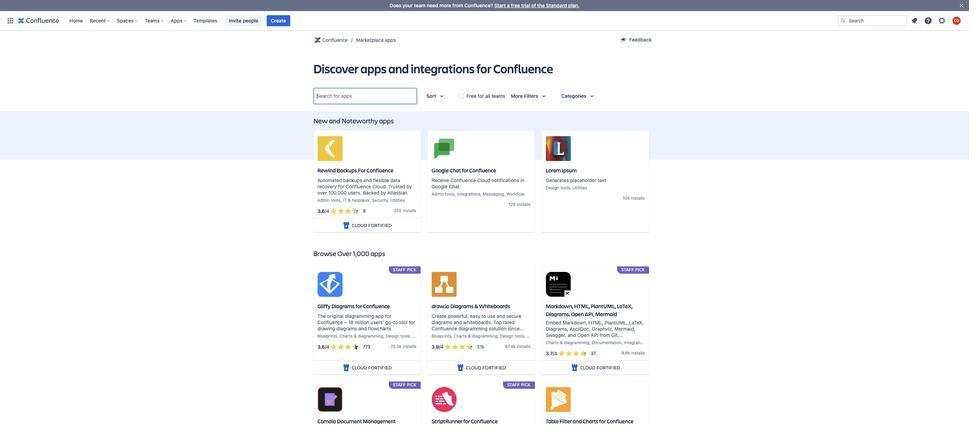 Task type: vqa. For each thing, say whether or not it's contained in the screenshot.
left list
no



Task type: describe. For each thing, give the bounding box(es) containing it.
browse over 1,000 apps
[[313, 249, 385, 259]]

tools inside the automated backups and flexible data recovery for confluence cloud. trusted by over 100,000 users. backed by atlassian admin tools , it & helpdesk , security , utilities
[[331, 198, 341, 203]]

diagrams, inside markdown, html, plantuml, latex, diagrams, open api, mermaid
[[546, 311, 571, 318]]

tool
[[399, 320, 408, 326]]

staff pick for the comala document management image
[[393, 382, 417, 388]]

for up the go- at the left bottom of page
[[385, 314, 392, 319]]

& down swagger, at the bottom
[[560, 341, 563, 346]]

s right 126
[[529, 202, 531, 207]]

22.3k install s
[[391, 344, 417, 350]]

and inside embed markdown, html, plantuml, latex, diagrams, asciidoc, graphviz, mermaid, swagger, and open api from git, attachments or text
[[568, 333, 576, 339]]

teams
[[492, 93, 506, 99]]

noteworthy
[[342, 116, 378, 126]]

confluence inside create powerful, easy to use and secure diagrams and whiteboards. top rated confluence diagramming solution since 2013
[[432, 326, 457, 332]]

37
[[591, 352, 596, 357]]

1.1k
[[477, 345, 485, 350]]

categories
[[562, 93, 587, 99]]

solution
[[489, 326, 507, 332]]

confluence inside the automated backups and flexible data recovery for confluence cloud. trusted by over 100,000 users. backed by atlassian admin tools , it & helpdesk , security , utilities
[[346, 184, 371, 190]]

104 install s
[[623, 196, 645, 201]]

and inside the original diagramming app for confluence – 18 million users' go-to tool for drawing diagrams and flowcharts blueprints , charts & diagramming , design tools , macros
[[359, 326, 367, 332]]

diagramming up million
[[345, 314, 374, 319]]

mermaid,
[[615, 326, 636, 332]]

cloud fortified app badge image for backups
[[342, 222, 351, 230]]

3.6 / 4 for gliffy
[[318, 345, 330, 350]]

in
[[521, 178, 525, 183]]

s for rewind backups for confluence
[[414, 208, 417, 214]]

355 install s
[[394, 208, 417, 214]]

lorem ipsum image
[[546, 136, 571, 161]]

table filter and charts for confluence image
[[546, 388, 571, 413]]

data
[[391, 178, 400, 183]]

draw.io diagrams & whiteboards
[[432, 303, 510, 310]]

easy
[[470, 314, 481, 319]]

templates link
[[192, 15, 219, 26]]

create powerful, easy to use and secure diagrams and whiteboards. top rated confluence diagramming solution since 2013
[[432, 314, 522, 338]]

need
[[427, 2, 438, 8]]

fortified down 1.1k
[[483, 365, 506, 371]]

diagramming up 1.1k
[[472, 334, 498, 339]]

confluence?
[[465, 2, 493, 8]]

utilities inside the automated backups and flexible data recovery for confluence cloud. trusted by over 100,000 users. backed by atlassian admin tools , it & helpdesk , security , utilities
[[391, 198, 405, 203]]

pick for gliffy diagrams for confluence image
[[407, 267, 417, 273]]

whiteboards
[[479, 303, 510, 310]]

plantuml, inside embed markdown, html, plantuml, latex, diagrams, asciidoc, graphviz, mermaid, swagger, and open api from git, attachments or text
[[605, 320, 628, 326]]

install right 104
[[631, 196, 643, 201]]

google inside receive confluence cloud notifications in google chat admin tools , integrations , messaging , workflow
[[432, 184, 448, 190]]

atlassian
[[388, 190, 408, 196]]

asciidoc,
[[570, 326, 591, 332]]

confluence up more filters
[[494, 60, 553, 77]]

admin inside receive confluence cloud notifications in google chat admin tools , integrations , messaging , workflow
[[432, 192, 444, 197]]

install for rewind backups for confluence
[[403, 208, 414, 214]]

over
[[338, 249, 352, 259]]

placeholder
[[571, 178, 597, 183]]

charts & diagramming , documentation , integrations
[[546, 341, 648, 346]]

confluence up cloud
[[470, 167, 496, 174]]

3.6 for gliffy
[[318, 345, 325, 350]]

lorem
[[546, 167, 561, 174]]

ipsum
[[562, 167, 577, 174]]

your profile and preferences image
[[953, 16, 961, 25]]

for up the free for all teams
[[477, 60, 492, 77]]

cloud fortified down 1.1k
[[466, 365, 506, 371]]

discover apps and integrations for confluence
[[313, 60, 553, 77]]

generates placeholder text design tools , utilities
[[546, 178, 607, 191]]

Search field
[[838, 15, 907, 26]]

, down atlassian
[[388, 198, 389, 203]]

or
[[576, 339, 580, 345]]

for up receive confluence cloud notifications in google chat admin tools , integrations , messaging , workflow
[[462, 167, 469, 174]]

swagger,
[[546, 333, 567, 339]]

latex, inside embed markdown, html, plantuml, latex, diagrams, asciidoc, graphviz, mermaid, swagger, and open api from git, attachments or text
[[629, 320, 644, 326]]

s for draw.io diagrams & whiteboards
[[529, 344, 531, 350]]

the
[[318, 314, 326, 319]]

markdown, inside embed markdown, html, plantuml, latex, diagrams, asciidoc, graphviz, mermaid, swagger, and open api from git, attachments or text
[[563, 320, 588, 326]]

notifications
[[492, 178, 519, 183]]

2 horizontal spatial charts
[[546, 341, 559, 346]]

lorem ipsum
[[546, 167, 577, 174]]

html, inside embed markdown, html, plantuml, latex, diagrams, asciidoc, graphviz, mermaid, swagger, and open api from git, attachments or text
[[589, 320, 604, 326]]

staff pick for scriptrunner for confluence image
[[508, 382, 531, 388]]

more
[[511, 93, 523, 99]]

pick for the markdown, html, plantuml, latex, diagrams, open api, mermaid image
[[636, 267, 645, 273]]

design inside generates placeholder text design tools , utilities
[[546, 186, 560, 191]]

apps right the noteworthy
[[379, 116, 394, 126]]

cloud fortified down 8 on the left
[[352, 222, 392, 229]]

spaces
[[117, 17, 134, 23]]

a
[[507, 2, 510, 8]]

recent
[[90, 17, 106, 23]]

your
[[403, 2, 413, 8]]

fortified down the documentation
[[597, 365, 620, 371]]

all
[[486, 93, 491, 99]]

, right or
[[590, 341, 591, 346]]

free for all teams
[[467, 93, 506, 99]]

app
[[376, 314, 384, 319]]

utilities inside generates placeholder text design tools , utilities
[[573, 186, 588, 191]]

standard
[[546, 2, 567, 8]]

67.4k
[[505, 344, 516, 350]]

close image
[[958, 1, 966, 10]]

67.4k install s
[[505, 344, 531, 350]]

Search for apps field
[[315, 90, 416, 102]]

confluence up app
[[363, 303, 390, 310]]

latex, inside markdown, html, plantuml, latex, diagrams, open api, mermaid
[[617, 303, 633, 310]]

receive confluence cloud notifications in google chat admin tools , integrations , messaging , workflow
[[432, 178, 525, 197]]

more filters
[[511, 93, 539, 99]]

staff for gliffy diagrams for confluence image
[[393, 267, 406, 273]]

draw.io diagrams & whiteboards image
[[432, 272, 457, 297]]

open inside markdown, html, plantuml, latex, diagrams, open api, mermaid
[[571, 311, 584, 318]]

for up million
[[356, 303, 362, 310]]

tools inside the original diagramming app for confluence – 18 million users' go-to tool for drawing diagrams and flowcharts blueprints , charts & diagramming , design tools , macros
[[401, 334, 410, 339]]

cloud.
[[373, 184, 387, 190]]

fortified down 773
[[368, 365, 392, 371]]

global element
[[4, 11, 837, 30]]

confluence inside receive confluence cloud notifications in google chat admin tools , integrations , messaging , workflow
[[451, 178, 476, 183]]

apps button
[[169, 15, 190, 26]]

/ for rewind backups for confluence
[[325, 209, 327, 214]]

cloud for cloud fortified app badge icon related to diagrams
[[466, 365, 482, 371]]

pick for scriptrunner for confluence image
[[521, 382, 531, 388]]

apps
[[171, 17, 183, 23]]

/ for draw.io diagrams & whiteboards
[[439, 345, 441, 350]]

open inside embed markdown, html, plantuml, latex, diagrams, asciidoc, graphviz, mermaid, swagger, and open api from git, attachments or text
[[578, 333, 590, 339]]

the original diagramming app for confluence – 18 million users' go-to tool for drawing diagrams and flowcharts blueprints , charts & diagramming , design tools , macros
[[318, 314, 427, 339]]

charts inside the original diagramming app for confluence – 18 million users' go-to tool for drawing diagrams and flowcharts blueprints , charts & diagramming , design tools , macros
[[340, 334, 353, 339]]

gliffy diagrams for confluence image
[[318, 272, 343, 297]]

, up 22.3k install s at the left of page
[[410, 334, 412, 339]]

3.6 / 4 for rewind
[[318, 209, 330, 214]]

rewind
[[318, 167, 336, 174]]

diagrams, inside embed markdown, html, plantuml, latex, diagrams, asciidoc, graphviz, mermaid, swagger, and open api from git, attachments or text
[[546, 326, 569, 332]]

spaces button
[[115, 15, 141, 26]]

cloud for cloud fortified app badge image
[[352, 365, 367, 371]]

the
[[538, 2, 545, 8]]

9.8k install s
[[622, 351, 645, 356]]

fortified down security
[[368, 222, 392, 229]]

& inside the automated backups and flexible data recovery for confluence cloud. trusted by over 100,000 users. backed by atlassian admin tools , it & helpdesk , security , utilities
[[348, 198, 351, 203]]

confluence up flexible
[[367, 167, 394, 174]]

top
[[494, 320, 502, 326]]

104
[[623, 196, 630, 201]]

/ for gliffy diagrams for confluence
[[325, 345, 327, 350]]

, down solution
[[498, 334, 499, 339]]

people
[[243, 17, 259, 23]]

mermaid
[[596, 311, 618, 318]]

diagrams for for
[[332, 303, 355, 310]]

of
[[532, 2, 536, 8]]

s for markdown, html, plantuml, latex, diagrams, open api, mermaid
[[643, 351, 645, 356]]

create for create powerful, easy to use and secure diagrams and whiteboards. top rated confluence diagramming solution since 2013
[[432, 314, 447, 319]]

backups
[[343, 178, 362, 183]]

1 horizontal spatial charts
[[454, 334, 467, 339]]

apps right 1,000 at left bottom
[[371, 249, 385, 259]]

22.3k
[[391, 344, 402, 350]]

teams button
[[143, 15, 167, 26]]

comala document management image
[[318, 388, 343, 413]]

1 google from the top
[[432, 167, 449, 174]]

markdown, html, plantuml, latex, diagrams, open api, mermaid image
[[546, 272, 571, 297]]

teams
[[145, 17, 160, 23]]

it
[[343, 198, 347, 203]]

staff pick for the markdown, html, plantuml, latex, diagrams, open api, mermaid image
[[622, 267, 645, 273]]

126
[[509, 202, 516, 207]]

start a free trial of the standard plan. link
[[495, 2, 580, 8]]

million
[[355, 320, 370, 326]]

, left workflow
[[504, 192, 506, 197]]

, down flowcharts
[[384, 334, 385, 339]]

cloud for cloud fortified app badge icon associated with backups
[[352, 222, 367, 229]]

3.9 / 4
[[432, 345, 444, 350]]

browse
[[313, 249, 337, 259]]

& up easy
[[475, 303, 479, 310]]

flexible
[[373, 178, 389, 183]]

tools down since
[[515, 334, 525, 339]]

use
[[488, 314, 496, 319]]

, down backed at the top left
[[370, 198, 371, 203]]

secure
[[507, 314, 522, 319]]

, down google chat for confluence
[[455, 192, 456, 197]]

helpdesk
[[352, 198, 370, 203]]

install for gliffy diagrams for confluence
[[403, 344, 414, 350]]



Task type: locate. For each thing, give the bounding box(es) containing it.
text right or
[[582, 339, 590, 345]]

s right 104
[[643, 196, 645, 201]]

0 vertical spatial open
[[571, 311, 584, 318]]

gliffy
[[318, 303, 331, 310]]

gliffy diagrams for confluence
[[318, 303, 390, 310]]

cloud down '37'
[[581, 365, 596, 371]]

1 vertical spatial diagrams,
[[546, 326, 569, 332]]

0 horizontal spatial diagrams
[[337, 326, 357, 332]]

1 horizontal spatial by
[[407, 184, 412, 190]]

over
[[318, 190, 327, 196]]

powerful,
[[448, 314, 469, 319]]

discover
[[313, 60, 359, 77]]

0 horizontal spatial from
[[453, 2, 463, 8]]

126 install s
[[509, 202, 531, 207]]

install right 355 at the left of the page
[[403, 208, 414, 214]]

0 vertical spatial from
[[453, 2, 463, 8]]

does
[[390, 2, 402, 8]]

2 diagrams, from the top
[[546, 326, 569, 332]]

from
[[453, 2, 463, 8], [600, 333, 610, 339]]

design
[[546, 186, 560, 191], [386, 334, 400, 339], [500, 334, 514, 339]]

diagrams for &
[[451, 303, 474, 310]]

apps
[[385, 37, 396, 43], [361, 60, 387, 77], [379, 116, 394, 126], [371, 249, 385, 259]]

latex, up the mermaid,
[[629, 320, 644, 326]]

0 horizontal spatial by
[[381, 190, 386, 196]]

markdown,
[[546, 303, 574, 310], [563, 320, 588, 326]]

html,
[[575, 303, 590, 310], [589, 320, 604, 326]]

confluence down google chat for confluence
[[451, 178, 476, 183]]

0 vertical spatial 3.6
[[318, 209, 325, 214]]

& down million
[[354, 334, 357, 339]]

/ down over
[[325, 209, 327, 214]]

install
[[631, 196, 643, 201], [517, 202, 529, 207], [403, 208, 414, 214], [403, 344, 414, 350], [517, 344, 529, 350], [631, 351, 643, 356]]

1 macros from the left
[[413, 334, 427, 339]]

text
[[598, 178, 607, 183], [582, 339, 590, 345]]

1 3.6 from the top
[[318, 209, 325, 214]]

& down whiteboards.
[[468, 334, 471, 339]]

1 blueprints from the left
[[318, 334, 337, 339]]

2 horizontal spatial design
[[546, 186, 560, 191]]

diagrams inside create powerful, easy to use and secure diagrams and whiteboards. top rated confluence diagramming solution since 2013
[[432, 320, 453, 326]]

marketplace
[[356, 37, 384, 43]]

1 horizontal spatial design
[[500, 334, 514, 339]]

integrations inside receive confluence cloud notifications in google chat admin tools , integrations , messaging , workflow
[[457, 192, 481, 197]]

0 vertical spatial google
[[432, 167, 449, 174]]

/ down 2013
[[439, 345, 441, 350]]

design down generates
[[546, 186, 560, 191]]

for left all
[[478, 93, 484, 99]]

filters
[[524, 93, 539, 99]]

does your team need more from confluence? start a free trial of the standard plan.
[[390, 2, 580, 8]]

create for create
[[271, 17, 286, 23]]

cloud fortified down '37'
[[581, 365, 620, 371]]

, up the 9.8k
[[622, 341, 623, 346]]

0 horizontal spatial integrations
[[457, 192, 481, 197]]

chat inside receive confluence cloud notifications in google chat admin tools , integrations , messaging , workflow
[[449, 184, 460, 190]]

1 horizontal spatial admin
[[432, 192, 444, 197]]

1 vertical spatial plantuml,
[[605, 320, 628, 326]]

1 horizontal spatial cloud fortified app badge image
[[457, 364, 465, 372]]

2 3.6 / 4 from the top
[[318, 345, 330, 350]]

0 vertical spatial latex,
[[617, 303, 633, 310]]

tools inside receive confluence cloud notifications in google chat admin tools , integrations , messaging , workflow
[[445, 192, 455, 197]]

, left it
[[341, 198, 342, 203]]

1 vertical spatial admin
[[318, 198, 330, 203]]

charts
[[340, 334, 353, 339], [454, 334, 467, 339], [546, 341, 559, 346]]

sort
[[427, 93, 436, 99]]

markdown, up asciidoc,
[[563, 320, 588, 326]]

0 vertical spatial utilities
[[573, 186, 588, 191]]

plantuml, up mermaid
[[591, 303, 616, 310]]

plantuml, up the mermaid,
[[605, 320, 628, 326]]

create inside create powerful, easy to use and secure diagrams and whiteboards. top rated confluence diagramming solution since 2013
[[432, 314, 447, 319]]

1 horizontal spatial diagrams
[[451, 303, 474, 310]]

google up receive
[[432, 167, 449, 174]]

1 vertical spatial to
[[394, 320, 398, 326]]

embed markdown, html, plantuml, latex, diagrams, asciidoc, graphviz, mermaid, swagger, and open api from git, attachments or text
[[546, 320, 644, 345]]

macros up 67.4k install s
[[527, 334, 541, 339]]

staff for the comala document management image
[[393, 382, 406, 388]]

cloud fortified app badge image
[[342, 222, 351, 230], [457, 364, 465, 372], [571, 364, 579, 372]]

git,
[[612, 333, 619, 339]]

confluence inside the original diagramming app for confluence – 18 million users' go-to tool for drawing diagrams and flowcharts blueprints , charts & diagramming , design tools , macros
[[318, 320, 343, 326]]

1 horizontal spatial macros
[[527, 334, 541, 339]]

invite people button
[[225, 15, 263, 26]]

0 vertical spatial markdown,
[[546, 303, 574, 310]]

2 horizontal spatial cloud fortified app badge image
[[571, 364, 579, 372]]

2 blueprints from the left
[[432, 334, 452, 339]]

1 horizontal spatial integrations
[[625, 341, 648, 346]]

cloud fortified down 773
[[352, 365, 392, 371]]

charts down powerful,
[[454, 334, 467, 339]]

apps down marketplace apps link
[[361, 60, 387, 77]]

/ for markdown, html, plantuml, latex, diagrams, open api, mermaid
[[553, 351, 555, 357]]

1 3.6 / 4 from the top
[[318, 209, 330, 214]]

s right the 9.8k
[[643, 351, 645, 356]]

2 macros from the left
[[527, 334, 541, 339]]

create
[[271, 17, 286, 23], [432, 314, 447, 319]]

charts down swagger, at the bottom
[[546, 341, 559, 346]]

appswitcher icon image
[[6, 16, 15, 25]]

google
[[432, 167, 449, 174], [432, 184, 448, 190]]

3.9
[[432, 345, 439, 350]]

confluence up discover
[[322, 37, 348, 43]]

diagrams up 2013
[[432, 320, 453, 326]]

marketplace apps
[[356, 37, 396, 43]]

0 vertical spatial by
[[407, 184, 412, 190]]

s right 67.4k
[[529, 344, 531, 350]]

cloud down 1.1k
[[466, 365, 482, 371]]

diagramming up 773
[[358, 334, 384, 339]]

773
[[363, 345, 371, 350]]

100,000
[[329, 190, 347, 196]]

to left use
[[482, 314, 486, 319]]

graphviz,
[[592, 326, 614, 332]]

go-
[[386, 320, 394, 326]]

install right 22.3k
[[403, 344, 414, 350]]

s for gliffy diagrams for confluence
[[414, 344, 417, 350]]

to left tool
[[394, 320, 398, 326]]

2 3.6 from the top
[[318, 345, 325, 350]]

free
[[511, 2, 520, 8]]

integrations
[[411, 60, 475, 77]]

1 vertical spatial latex,
[[629, 320, 644, 326]]

install for draw.io diagrams & whiteboards
[[517, 344, 529, 350]]

admin inside the automated backups and flexible data recovery for confluence cloud. trusted by over 100,000 users. backed by atlassian admin tools , it & helpdesk , security , utilities
[[318, 198, 330, 203]]

tools
[[561, 186, 570, 191], [445, 192, 455, 197], [331, 198, 341, 203], [401, 334, 410, 339], [515, 334, 525, 339]]

install for markdown, html, plantuml, latex, diagrams, open api, mermaid
[[631, 351, 643, 356]]

confluence up drawing
[[318, 320, 343, 326]]

markdown, inside markdown, html, plantuml, latex, diagrams, open api, mermaid
[[546, 303, 574, 310]]

search image
[[841, 18, 846, 23]]

4 for markdown, html, plantuml, latex, diagrams, open api, mermaid
[[555, 351, 558, 357]]

0 horizontal spatial blueprints
[[318, 334, 337, 339]]

diagrams up original
[[332, 303, 355, 310]]

1 vertical spatial 3.6 / 4
[[318, 345, 330, 350]]

1 vertical spatial open
[[578, 333, 590, 339]]

notification icon image
[[911, 16, 919, 25]]

plan.
[[569, 2, 580, 8]]

2 diagrams from the left
[[451, 303, 474, 310]]

html, up api,
[[575, 303, 590, 310]]

create inside "global" 'element'
[[271, 17, 286, 23]]

1 horizontal spatial diagrams
[[432, 320, 453, 326]]

confluence up users.
[[346, 184, 371, 190]]

free
[[467, 93, 477, 99]]

2 google from the top
[[432, 184, 448, 190]]

1 vertical spatial create
[[432, 314, 447, 319]]

1 vertical spatial markdown,
[[563, 320, 588, 326]]

create down draw.io on the bottom left of page
[[432, 314, 447, 319]]

text inside generates placeholder text design tools , utilities
[[598, 178, 607, 183]]

0 horizontal spatial charts
[[340, 334, 353, 339]]

1 vertical spatial google
[[432, 184, 448, 190]]

from right more
[[453, 2, 463, 8]]

start
[[495, 2, 506, 8]]

1 horizontal spatial utilities
[[573, 186, 588, 191]]

blueprints
[[318, 334, 337, 339], [432, 334, 452, 339]]

new and noteworthy apps
[[313, 116, 394, 126]]

markdown, up "embed"
[[546, 303, 574, 310]]

open
[[571, 311, 584, 318], [578, 333, 590, 339]]

apps right marketplace
[[385, 37, 396, 43]]

design down since
[[500, 334, 514, 339]]

recovery
[[318, 184, 337, 190]]

trusted
[[389, 184, 406, 190]]

1 vertical spatial utilities
[[391, 198, 405, 203]]

for inside the automated backups and flexible data recovery for confluence cloud. trusted by over 100,000 users. backed by atlassian admin tools , it & helpdesk , security , utilities
[[338, 184, 345, 190]]

0 vertical spatial to
[[482, 314, 486, 319]]

1 vertical spatial diagrams
[[337, 326, 357, 332]]

tools down receive
[[445, 192, 455, 197]]

0 horizontal spatial diagrams
[[332, 303, 355, 310]]

3.6 down drawing
[[318, 345, 325, 350]]

rewind backups for confluence image
[[318, 136, 343, 161]]

0 horizontal spatial text
[[582, 339, 590, 345]]

blueprints inside the original diagramming app for confluence – 18 million users' go-to tool for drawing diagrams and flowcharts blueprints , charts & diagramming , design tools , macros
[[318, 334, 337, 339]]

, down original
[[337, 334, 339, 339]]

1 vertical spatial 3.6
[[318, 345, 325, 350]]

html, up graphviz,
[[589, 320, 604, 326]]

1 horizontal spatial to
[[482, 314, 486, 319]]

1,000
[[353, 249, 370, 259]]

0 horizontal spatial admin
[[318, 198, 330, 203]]

macros
[[413, 334, 427, 339], [527, 334, 541, 339]]

diagramming down asciidoc,
[[564, 341, 590, 346]]

& right it
[[348, 198, 351, 203]]

design inside the original diagramming app for confluence – 18 million users' go-to tool for drawing diagrams and flowcharts blueprints , charts & diagramming , design tools , macros
[[386, 334, 400, 339]]

rewind backups for confluence
[[318, 167, 394, 174]]

9.8k
[[622, 351, 630, 356]]

0 horizontal spatial to
[[394, 320, 398, 326]]

chat down google chat for confluence image
[[450, 167, 461, 174]]

0 vertical spatial create
[[271, 17, 286, 23]]

0 vertical spatial text
[[598, 178, 607, 183]]

1 vertical spatial integrations
[[625, 341, 648, 346]]

cloud fortified
[[352, 222, 392, 229], [352, 365, 392, 371], [466, 365, 506, 371], [581, 365, 620, 371]]

4 for draw.io diagrams & whiteboards
[[441, 345, 444, 350]]

diagrams
[[332, 303, 355, 310], [451, 303, 474, 310]]

for
[[358, 167, 366, 174]]

feedback button
[[616, 34, 656, 45]]

integrations up 9.8k install s
[[625, 341, 648, 346]]

3.6 down over
[[318, 209, 325, 214]]

cloud fortified app badge image for diagrams
[[457, 364, 465, 372]]

new
[[313, 116, 328, 126]]

cloud for rightmost cloud fortified app badge icon
[[581, 365, 596, 371]]

1 vertical spatial from
[[600, 333, 610, 339]]

0 vertical spatial diagrams,
[[546, 311, 571, 318]]

, inside generates placeholder text design tools , utilities
[[570, 186, 572, 191]]

open down asciidoc,
[[578, 333, 590, 339]]

and inside the automated backups and flexible data recovery for confluence cloud. trusted by over 100,000 users. backed by atlassian admin tools , it & helpdesk , security , utilities
[[364, 178, 372, 183]]

design up 22.3k
[[386, 334, 400, 339]]

google chat for confluence image
[[432, 136, 457, 161]]

diagramming inside create powerful, easy to use and secure diagrams and whiteboards. top rated confluence diagramming solution since 2013
[[459, 326, 488, 332]]

, right 2013
[[452, 334, 453, 339]]

0 horizontal spatial macros
[[413, 334, 427, 339]]

pick
[[407, 267, 417, 273], [636, 267, 645, 273], [407, 382, 417, 388], [521, 382, 531, 388]]

api
[[591, 333, 599, 339]]

diagrams, up swagger, at the bottom
[[546, 326, 569, 332]]

/ down the attachments
[[553, 351, 555, 357]]

fortified
[[368, 222, 392, 229], [368, 365, 392, 371], [483, 365, 506, 371], [597, 365, 620, 371]]

/ down drawing
[[325, 345, 327, 350]]

cloud
[[352, 222, 367, 229], [352, 365, 367, 371], [466, 365, 482, 371], [581, 365, 596, 371]]

messaging
[[483, 192, 504, 197]]

0 horizontal spatial utilities
[[391, 198, 405, 203]]

staff for scriptrunner for confluence image
[[508, 382, 520, 388]]

355
[[394, 208, 402, 214]]

1 diagrams from the left
[[332, 303, 355, 310]]

diagrams
[[432, 320, 453, 326], [337, 326, 357, 332]]

marketplace apps link
[[356, 36, 396, 44]]

google chat for confluence
[[432, 167, 496, 174]]

whiteboards.
[[464, 320, 492, 326]]

1 horizontal spatial text
[[598, 178, 607, 183]]

0 horizontal spatial design
[[386, 334, 400, 339]]

for right tool
[[409, 320, 415, 326]]

cloud down 8 on the left
[[352, 222, 367, 229]]

staff for the markdown, html, plantuml, latex, diagrams, open api, mermaid image
[[622, 267, 634, 273]]

0 vertical spatial integrations
[[457, 192, 481, 197]]

scriptrunner for confluence image
[[432, 388, 457, 413]]

blueprints down drawing
[[318, 334, 337, 339]]

1 vertical spatial by
[[381, 190, 386, 196]]

18
[[349, 320, 354, 326]]

3.6 / 4 down over
[[318, 209, 330, 214]]

team
[[414, 2, 426, 8]]

to inside create powerful, easy to use and secure diagrams and whiteboards. top rated confluence diagramming solution since 2013
[[482, 314, 486, 319]]

and
[[389, 60, 409, 77], [329, 116, 341, 126], [364, 178, 372, 183], [497, 314, 505, 319], [454, 320, 462, 326], [359, 326, 367, 332], [568, 333, 576, 339]]

text inside embed markdown, html, plantuml, latex, diagrams, asciidoc, graphviz, mermaid, swagger, and open api from git, attachments or text
[[582, 339, 590, 345]]

macros inside the original diagramming app for confluence – 18 million users' go-to tool for drawing diagrams and flowcharts blueprints , charts & diagramming , design tools , macros
[[413, 334, 427, 339]]

1 diagrams, from the top
[[546, 311, 571, 318]]

utilities down atlassian
[[391, 198, 405, 203]]

invite
[[229, 17, 242, 23]]

1 horizontal spatial from
[[600, 333, 610, 339]]

staff pick for gliffy diagrams for confluence image
[[393, 267, 417, 273]]

1 vertical spatial chat
[[449, 184, 460, 190]]

from inside embed markdown, html, plantuml, latex, diagrams, asciidoc, graphviz, mermaid, swagger, and open api from git, attachments or text
[[600, 333, 610, 339]]

latex,
[[617, 303, 633, 310], [629, 320, 644, 326]]

0 vertical spatial diagrams
[[432, 320, 453, 326]]

1 vertical spatial text
[[582, 339, 590, 345]]

banner containing home
[[0, 11, 970, 30]]

tools up 22.3k install s at the left of page
[[401, 334, 410, 339]]

by down cloud.
[[381, 190, 386, 196]]

, left messaging
[[481, 192, 482, 197]]

0 vertical spatial html,
[[575, 303, 590, 310]]

settings icon image
[[939, 16, 947, 25]]

install right the 9.8k
[[631, 351, 643, 356]]

1 vertical spatial html,
[[589, 320, 604, 326]]

flowcharts
[[368, 326, 392, 332]]

diagrams down the –
[[337, 326, 357, 332]]

diagrams up powerful,
[[451, 303, 474, 310]]

html, inside markdown, html, plantuml, latex, diagrams, open api, mermaid
[[575, 303, 590, 310]]

diagrams inside the original diagramming app for confluence – 18 million users' go-to tool for drawing diagrams and flowcharts blueprints , charts & diagramming , design tools , macros
[[337, 326, 357, 332]]

0 vertical spatial plantuml,
[[591, 303, 616, 310]]

4 for rewind backups for confluence
[[327, 209, 330, 214]]

admin
[[432, 192, 444, 197], [318, 198, 330, 203]]

cloud fortified app badge image
[[342, 364, 351, 372]]

, up 67.4k install s
[[525, 334, 526, 339]]

0 vertical spatial 3.6 / 4
[[318, 209, 330, 214]]

0 horizontal spatial cloud fortified app badge image
[[342, 222, 351, 230]]

install right 126
[[517, 202, 529, 207]]

plantuml, inside markdown, html, plantuml, latex, diagrams, open api, mermaid
[[591, 303, 616, 310]]

4 down drawing
[[327, 345, 330, 350]]

, down placeholder
[[570, 186, 572, 191]]

confluence up 2013
[[432, 326, 457, 332]]

home
[[69, 17, 83, 23]]

context icon image
[[313, 36, 322, 44], [313, 36, 322, 44]]

& inside the original diagramming app for confluence – 18 million users' go-to tool for drawing diagrams and flowcharts blueprints , charts & diagramming , design tools , macros
[[354, 334, 357, 339]]

latex, up mermaid
[[617, 303, 633, 310]]

feedback
[[630, 37, 652, 43]]

blueprints , charts & diagramming , design tools , macros
[[432, 334, 541, 339]]

help icon image
[[925, 16, 933, 25]]

confluence image
[[18, 16, 59, 25], [18, 16, 59, 25]]

diagramming down whiteboards.
[[459, 326, 488, 332]]

to inside the original diagramming app for confluence – 18 million users' go-to tool for drawing diagrams and flowcharts blueprints , charts & diagramming , design tools , macros
[[394, 320, 398, 326]]

macros left 2013
[[413, 334, 427, 339]]

security
[[372, 198, 388, 203]]

tools inside generates placeholder text design tools , utilities
[[561, 186, 570, 191]]

4 for gliffy diagrams for confluence
[[327, 345, 330, 350]]

0 horizontal spatial create
[[271, 17, 286, 23]]

4 right 3.9
[[441, 345, 444, 350]]

4 right 3.7
[[555, 351, 558, 357]]

–
[[344, 320, 347, 326]]

0 vertical spatial chat
[[450, 167, 461, 174]]

banner
[[0, 11, 970, 30]]

cloud right cloud fortified app badge image
[[352, 365, 367, 371]]

3.6 for rewind
[[318, 209, 325, 214]]

text right placeholder
[[598, 178, 607, 183]]

1 horizontal spatial create
[[432, 314, 447, 319]]

0 vertical spatial admin
[[432, 192, 444, 197]]

pick for the comala document management image
[[407, 382, 417, 388]]

1 horizontal spatial blueprints
[[432, 334, 452, 339]]

google down receive
[[432, 184, 448, 190]]

original
[[327, 314, 344, 319]]



